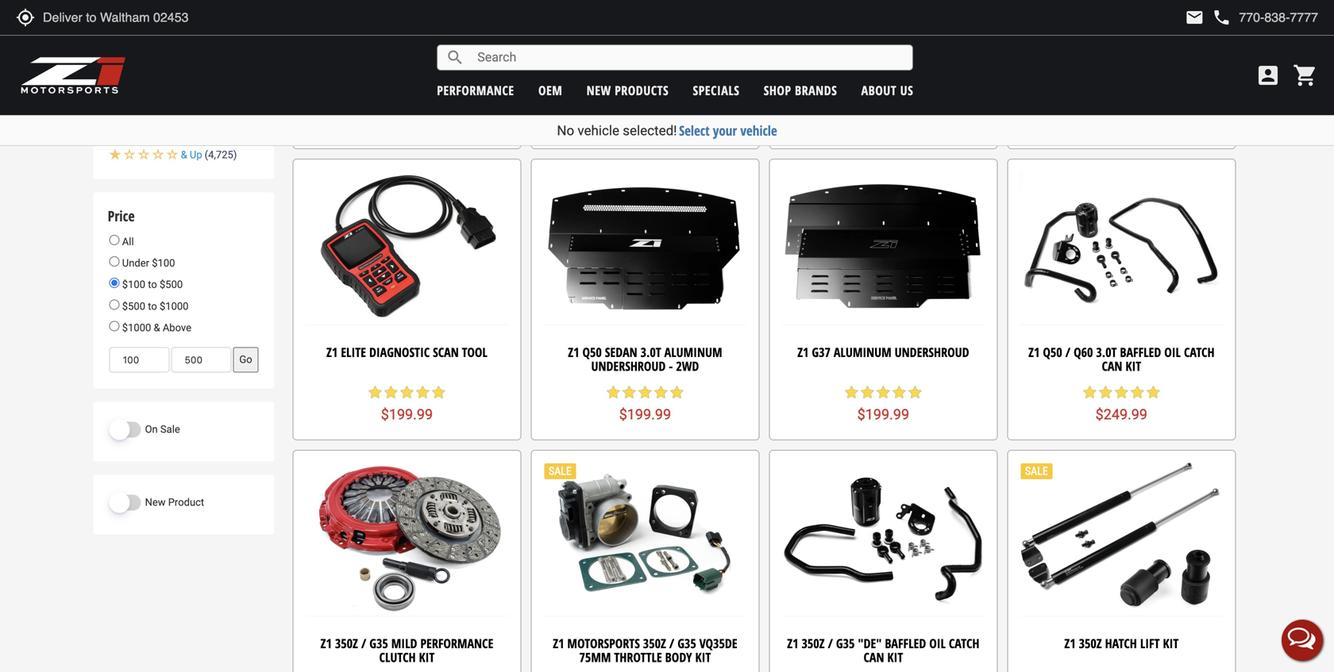 Task type: locate. For each thing, give the bounding box(es) containing it.
1 vertical spatial to
[[148, 300, 157, 312]]

0 horizontal spatial oil
[[929, 635, 946, 652]]

stainless inside z1 motorsports q50 / q60 stainless steel brake lines
[[692, 52, 742, 69]]

kit
[[928, 66, 944, 83], [1126, 358, 1141, 375], [1163, 635, 1179, 652], [419, 649, 435, 666], [695, 649, 711, 666], [887, 649, 903, 666]]

350z left hatch
[[1079, 635, 1102, 652]]

0 horizontal spatial undershroud
[[591, 358, 666, 375]]

3.0t
[[641, 344, 661, 361], [1096, 344, 1117, 361]]

max number field
[[171, 347, 231, 373]]

1 horizontal spatial catch
[[1184, 344, 1215, 361]]

350z
[[335, 635, 358, 652], [643, 635, 666, 652], [802, 635, 825, 652], [1079, 635, 1102, 652]]

z1 inside z1 350z / g35 "de" baffled oil catch can kit
[[787, 635, 799, 652]]

1 horizontal spatial q60
[[1074, 344, 1093, 361]]

search
[[446, 48, 465, 67]]

3.0t up star star star star star $249.99
[[1096, 344, 1117, 361]]

z1 for z1 elite diagnostic scan tool
[[326, 344, 338, 361]]

0 horizontal spatial can
[[864, 649, 884, 666]]

0 horizontal spatial baffled
[[885, 635, 926, 652]]

1 vertical spatial $100
[[122, 279, 145, 291]]

kit inside z1 motorsports 350z / g35 vq35de 75mm throttle body kit
[[695, 649, 711, 666]]

0 vertical spatial can
[[1102, 358, 1122, 375]]

brake
[[391, 66, 422, 83], [629, 66, 660, 83]]

0 vertical spatial to
[[148, 279, 157, 291]]

lines inside z1 motorsports q50 / q60 stainless steel brake lines
[[664, 66, 691, 83]]

products
[[615, 82, 669, 99]]

1 vertical spatial up
[[190, 133, 202, 145]]

1 horizontal spatial g35
[[678, 635, 696, 652]]

z1 350z hatch lift kit
[[1064, 635, 1179, 652]]

$500
[[160, 279, 183, 291], [122, 300, 145, 312]]

2 steel from the left
[[599, 66, 626, 83]]

$1000
[[160, 300, 189, 312], [122, 322, 151, 334]]

2 vertical spatial & up 4,725
[[181, 149, 233, 161]]

motorsports
[[323, 52, 396, 69], [563, 52, 636, 69], [815, 52, 888, 69], [567, 635, 640, 652]]

1 horizontal spatial oil
[[1164, 344, 1181, 361]]

$199.99 for z1 q50 sedan 3.0t aluminum undershroud - 2wd
[[619, 406, 671, 423]]

4,725
[[208, 117, 233, 129], [208, 133, 233, 145], [208, 149, 233, 161]]

1 horizontal spatial can
[[1102, 358, 1122, 375]]

z1 motorsports 370z / g37 stainless steel brake lines
[[309, 52, 505, 83]]

2 horizontal spatial star star star star star $199.99
[[844, 385, 923, 423]]

lift
[[1140, 635, 1160, 652]]

shopping_cart link
[[1289, 63, 1318, 88]]

stainless up the performance link
[[455, 52, 505, 69]]

q50 inside z1 q50 sedan 3.0t aluminum undershroud - 2wd
[[582, 344, 602, 361]]

1 horizontal spatial aluminum
[[834, 344, 892, 361]]

capacity
[[919, 52, 966, 69]]

stainless inside "z1 motorsports 370z / g37 stainless steel brake lines"
[[455, 52, 505, 69]]

1 horizontal spatial lines
[[664, 66, 691, 83]]

star star star star star $199.99 for sedan
[[605, 385, 685, 423]]

can
[[1102, 358, 1122, 375], [864, 649, 884, 666]]

0 horizontal spatial 3.0t
[[641, 344, 661, 361]]

catch inside z1 q50 / q60 3.0t baffled oil catch can kit
[[1184, 344, 1215, 361]]

us
[[900, 82, 913, 99]]

ratings
[[108, 74, 149, 93]]

to
[[148, 279, 157, 291], [148, 300, 157, 312]]

1 star star star star star $199.99 from the left
[[367, 385, 447, 423]]

specials link
[[693, 82, 740, 99]]

3 g35 from the left
[[836, 635, 855, 652]]

1 $109.99 from the left
[[381, 115, 433, 132]]

vq35de
[[699, 635, 737, 652]]

motorsports for 370z
[[323, 52, 396, 69]]

baffled for 3.0t
[[1120, 344, 1161, 361]]

body
[[665, 649, 692, 666]]

0 vertical spatial oil
[[1164, 344, 1181, 361]]

above
[[163, 322, 191, 334]]

can for 3.0t
[[1102, 358, 1122, 375]]

$100 up $100 to $500
[[152, 257, 175, 269]]

2 brake from the left
[[629, 66, 660, 83]]

1 horizontal spatial vehicle
[[740, 122, 777, 140]]

brake inside z1 motorsports q50 / q60 stainless steel brake lines
[[629, 66, 660, 83]]

0 horizontal spatial catch
[[949, 635, 980, 652]]

all
[[120, 236, 134, 248]]

1 horizontal spatial $1000
[[160, 300, 189, 312]]

z1 350z / g35 "de" baffled oil catch can kit
[[787, 635, 980, 666]]

lines left specials
[[664, 66, 691, 83]]

q50
[[639, 52, 658, 69], [582, 344, 602, 361], [1043, 344, 1062, 361]]

1 350z from the left
[[335, 635, 358, 652]]

oil
[[1164, 344, 1181, 361], [929, 635, 946, 652]]

baffled inside z1 350z / g35 "de" baffled oil catch can kit
[[885, 635, 926, 652]]

0 horizontal spatial q60
[[669, 52, 689, 69]]

z1 inside z1 350z / g35 mild performance clutch kit
[[321, 635, 332, 652]]

lines inside "z1 motorsports 370z / g37 stainless steel brake lines"
[[425, 66, 453, 83]]

q60 inside z1 motorsports q50 / q60 stainless steel brake lines
[[669, 52, 689, 69]]

1 lines from the left
[[425, 66, 453, 83]]

/ inside "z1 motorsports 370z / g37 stainless steel brake lines"
[[425, 52, 430, 69]]

350z left "de"
[[802, 635, 825, 652]]

kit up star star star star star $249.99
[[1126, 358, 1141, 375]]

steel
[[361, 66, 388, 83], [599, 66, 626, 83]]

star inside star $109.99
[[431, 93, 447, 109]]

baffled for "de"
[[885, 635, 926, 652]]

0 vertical spatial $100
[[152, 257, 175, 269]]

2 vertical spatial 4,725
[[208, 149, 233, 161]]

oil inside z1 350z / g35 "de" baffled oil catch can kit
[[929, 635, 946, 652]]

motorsports up new on the top of the page
[[563, 52, 636, 69]]

None radio
[[109, 300, 120, 310]]

0 horizontal spatial $100
[[122, 279, 145, 291]]

price
[[108, 206, 135, 226]]

go
[[239, 354, 252, 366]]

350z inside z1 350z / g35 "de" baffled oil catch can kit
[[802, 635, 825, 652]]

to up $500 to $1000
[[148, 279, 157, 291]]

g37
[[433, 52, 452, 69], [812, 344, 831, 361]]

1 vertical spatial catch
[[949, 635, 980, 652]]

1 vertical spatial & up 4,725
[[181, 133, 233, 145]]

0 horizontal spatial $109.99
[[381, 115, 433, 132]]

350z for z1 350z hatch lift kit
[[1079, 635, 1102, 652]]

steel for 370z
[[361, 66, 388, 83]]

z1 inside z1 q50 / q60 3.0t baffled oil catch can kit
[[1029, 344, 1040, 361]]

1 stainless from the left
[[455, 52, 505, 69]]

3.0t left -
[[641, 344, 661, 361]]

/ inside z1 q50 / q60 3.0t baffled oil catch can kit
[[1065, 344, 1071, 361]]

kit right 'body'
[[695, 649, 711, 666]]

lines
[[425, 66, 453, 83], [664, 66, 691, 83]]

None radio
[[109, 235, 120, 245], [109, 257, 120, 267], [109, 278, 120, 288], [109, 321, 120, 331], [109, 235, 120, 245], [109, 257, 120, 267], [109, 278, 120, 288], [109, 321, 120, 331]]

z1 g37 aluminum undershroud
[[797, 344, 969, 361]]

0 horizontal spatial stainless
[[455, 52, 505, 69]]

0 vertical spatial & up 4,725
[[181, 117, 233, 129]]

$199.99 for z1 elite diagnostic scan tool
[[381, 406, 433, 423]]

2 up from the top
[[190, 133, 202, 145]]

350z for z1 350z / g35 "de" baffled oil catch can kit
[[802, 635, 825, 652]]

$109.99 down "z1 motorsports 370z / g37 stainless steel brake lines"
[[381, 115, 433, 132]]

350z left "clutch"
[[335, 635, 358, 652]]

$199.99 down the z1 elite diagnostic scan tool
[[381, 406, 433, 423]]

2 350z from the left
[[643, 635, 666, 652]]

Search search field
[[465, 45, 913, 70]]

z1 inside z1 motorsports q50 / q60 stainless steel brake lines
[[549, 52, 560, 69]]

0 vertical spatial g37
[[433, 52, 452, 69]]

star star star star star $199.99 down z1 q50 sedan 3.0t aluminum undershroud - 2wd
[[605, 385, 685, 423]]

3 star star star star star $199.99 from the left
[[844, 385, 923, 423]]

0 horizontal spatial $1000
[[122, 322, 151, 334]]

q50 inside z1 q50 / q60 3.0t baffled oil catch can kit
[[1043, 344, 1062, 361]]

0 horizontal spatial g35
[[369, 635, 388, 652]]

1 horizontal spatial 3.0t
[[1096, 344, 1117, 361]]

$1000 up above
[[160, 300, 189, 312]]

about us
[[861, 82, 913, 99]]

q60 inside z1 q50 / q60 3.0t baffled oil catch can kit
[[1074, 344, 1093, 361]]

2 aluminum from the left
[[834, 344, 892, 361]]

steel for q50
[[599, 66, 626, 83]]

$499.99
[[1096, 115, 1148, 132]]

1 horizontal spatial steel
[[599, 66, 626, 83]]

motorsports for q50
[[563, 52, 636, 69]]

motorsports inside z1 motorsports high capacity differential cover kit
[[815, 52, 888, 69]]

vehicle right no
[[578, 123, 619, 139]]

$500 up $500 to $1000
[[160, 279, 183, 291]]

oil for z1 q50 / q60 3.0t baffled oil catch can kit
[[1164, 344, 1181, 361]]

g35 inside z1 350z / g35 mild performance clutch kit
[[369, 635, 388, 652]]

2 stainless from the left
[[692, 52, 742, 69]]

2 to from the top
[[148, 300, 157, 312]]

350z inside z1 motorsports 350z / g35 vq35de 75mm throttle body kit
[[643, 635, 666, 652]]

z1 for z1 q50 / q60 3.0t baffled oil catch can kit
[[1029, 344, 1040, 361]]

motorsports left 'body'
[[567, 635, 640, 652]]

0 vertical spatial q60
[[669, 52, 689, 69]]

can inside z1 350z / g35 "de" baffled oil catch can kit
[[864, 649, 884, 666]]

kit inside z1 350z / g35 "de" baffled oil catch can kit
[[887, 649, 903, 666]]

z1 for z1 motorsports high capacity differential cover kit
[[801, 52, 812, 69]]

under  $100
[[120, 257, 175, 269]]

kit right "de"
[[887, 649, 903, 666]]

1 horizontal spatial baffled
[[1120, 344, 1161, 361]]

oil inside z1 q50 / q60 3.0t baffled oil catch can kit
[[1164, 344, 1181, 361]]

aluminum
[[664, 344, 722, 361], [834, 344, 892, 361]]

2 $109.99 from the left
[[619, 115, 671, 132]]

kit right cover
[[928, 66, 944, 83]]

undershroud
[[895, 344, 969, 361], [591, 358, 666, 375]]

1 vertical spatial oil
[[929, 635, 946, 652]]

g35
[[369, 635, 388, 652], [678, 635, 696, 652], [836, 635, 855, 652]]

0 horizontal spatial g37
[[433, 52, 452, 69]]

2 horizontal spatial g35
[[836, 635, 855, 652]]

0 vertical spatial up
[[190, 117, 202, 129]]

motorsports left 370z
[[323, 52, 396, 69]]

0 horizontal spatial lines
[[425, 66, 453, 83]]

1 up from the top
[[190, 117, 202, 129]]

z1 for z1 motorsports 370z / g37 stainless steel brake lines
[[309, 52, 320, 69]]

star
[[860, 93, 875, 109], [875, 93, 891, 109], [891, 93, 907, 109], [907, 93, 923, 109], [431, 93, 447, 109], [605, 93, 621, 109], [621, 93, 637, 109], [637, 93, 653, 109], [653, 93, 669, 109], [669, 93, 685, 109], [367, 385, 383, 401], [383, 385, 399, 401], [399, 385, 415, 401], [415, 385, 431, 401], [431, 385, 447, 401], [605, 385, 621, 401], [621, 385, 637, 401], [637, 385, 653, 401], [653, 385, 669, 401], [669, 385, 685, 401], [844, 385, 860, 401], [860, 385, 875, 401], [875, 385, 891, 401], [891, 385, 907, 401], [907, 385, 923, 401], [1082, 385, 1098, 401], [1098, 385, 1114, 401], [1114, 385, 1130, 401], [1130, 385, 1145, 401], [1145, 385, 1161, 401]]

select your vehicle link
[[679, 122, 777, 140]]

1 horizontal spatial stainless
[[692, 52, 742, 69]]

kit inside z1 motorsports high capacity differential cover kit
[[928, 66, 944, 83]]

star star star star star $199.99 down z1 g37 aluminum undershroud
[[844, 385, 923, 423]]

1 horizontal spatial $100
[[152, 257, 175, 269]]

account_box
[[1256, 63, 1281, 88]]

1 vertical spatial can
[[864, 649, 884, 666]]

$199.99
[[842, 115, 894, 131], [381, 406, 433, 423], [619, 406, 671, 423], [857, 406, 909, 423]]

0 horizontal spatial q50
[[582, 344, 602, 361]]

baffled up star star star star star $249.99
[[1120, 344, 1161, 361]]

motorsports for high
[[815, 52, 888, 69]]

0 horizontal spatial vehicle
[[578, 123, 619, 139]]

z1 inside "z1 motorsports 370z / g37 stainless steel brake lines"
[[309, 52, 320, 69]]

1 aluminum from the left
[[664, 344, 722, 361]]

0 horizontal spatial brake
[[391, 66, 422, 83]]

to down $100 to $500
[[148, 300, 157, 312]]

z1 inside z1 q50 sedan 3.0t aluminum undershroud - 2wd
[[568, 344, 579, 361]]

catch inside z1 350z / g35 "de" baffled oil catch can kit
[[949, 635, 980, 652]]

0 horizontal spatial star star star star star $199.99
[[367, 385, 447, 423]]

1 horizontal spatial q50
[[639, 52, 658, 69]]

q50 inside z1 motorsports q50 / q60 stainless steel brake lines
[[639, 52, 658, 69]]

new products
[[587, 82, 669, 99]]

baffled
[[1120, 344, 1161, 361], [885, 635, 926, 652]]

new products link
[[587, 82, 669, 99]]

$100 down under at the left top
[[122, 279, 145, 291]]

hatch
[[1105, 635, 1137, 652]]

1 vertical spatial 4,725
[[208, 133, 233, 145]]

2 g35 from the left
[[678, 635, 696, 652]]

vehicle
[[740, 122, 777, 140], [578, 123, 619, 139]]

$199.99 down about
[[842, 115, 894, 131]]

2 3.0t from the left
[[1096, 344, 1117, 361]]

$199.99 down -
[[619, 406, 671, 423]]

aluminum inside z1 q50 sedan 3.0t aluminum undershroud - 2wd
[[664, 344, 722, 361]]

2 & up 4,725 from the top
[[181, 133, 233, 145]]

2 horizontal spatial q50
[[1043, 344, 1062, 361]]

catch
[[1184, 344, 1215, 361], [949, 635, 980, 652]]

2 lines from the left
[[664, 66, 691, 83]]

$1000 & above
[[120, 322, 191, 334]]

1 brake from the left
[[391, 66, 422, 83]]

motorsports inside z1 motorsports 350z / g35 vq35de 75mm throttle body kit
[[567, 635, 640, 652]]

1 vertical spatial baffled
[[885, 635, 926, 652]]

0 vertical spatial baffled
[[1120, 344, 1161, 361]]

0 vertical spatial catch
[[1184, 344, 1215, 361]]

z1 for z1 q50 sedan 3.0t aluminum undershroud - 2wd
[[568, 344, 579, 361]]

1 vertical spatial q60
[[1074, 344, 1093, 361]]

1 g35 from the left
[[369, 635, 388, 652]]

steel inside z1 motorsports q50 / q60 stainless steel brake lines
[[599, 66, 626, 83]]

g35 left "de"
[[836, 635, 855, 652]]

g35 left vq35de
[[678, 635, 696, 652]]

1 3.0t from the left
[[641, 344, 661, 361]]

g35 inside z1 350z / g35 "de" baffled oil catch can kit
[[836, 635, 855, 652]]

0 vertical spatial $500
[[160, 279, 183, 291]]

performance
[[420, 635, 493, 652]]

lines right 370z
[[425, 66, 453, 83]]

brake up star $109.99
[[391, 66, 422, 83]]

0 horizontal spatial aluminum
[[664, 344, 722, 361]]

3 350z from the left
[[802, 635, 825, 652]]

1 to from the top
[[148, 279, 157, 291]]

$100
[[152, 257, 175, 269], [122, 279, 145, 291]]

350z inside z1 350z / g35 mild performance clutch kit
[[335, 635, 358, 652]]

shop brands link
[[764, 82, 837, 99]]

1 horizontal spatial undershroud
[[895, 344, 969, 361]]

0 vertical spatial 4,725
[[208, 117, 233, 129]]

1 horizontal spatial brake
[[629, 66, 660, 83]]

kit right "mild"
[[419, 649, 435, 666]]

$199.99 down z1 g37 aluminum undershroud
[[857, 406, 909, 423]]

0 horizontal spatial steel
[[361, 66, 388, 83]]

z1 inside z1 motorsports high capacity differential cover kit
[[801, 52, 812, 69]]

1 horizontal spatial star star star star star $199.99
[[605, 385, 685, 423]]

/ inside z1 motorsports q50 / q60 stainless steel brake lines
[[661, 52, 666, 69]]

star star star star star $199.99
[[367, 385, 447, 423], [605, 385, 685, 423], [844, 385, 923, 423]]

g35 left "mild"
[[369, 635, 388, 652]]

mild
[[391, 635, 417, 652]]

q50 for z1 q50 / q60 3.0t baffled oil catch can kit
[[1043, 344, 1062, 361]]

z1 inside z1 motorsports 350z / g35 vq35de 75mm throttle body kit
[[553, 635, 564, 652]]

brands
[[795, 82, 837, 99]]

z1 for z1 350z hatch lift kit
[[1064, 635, 1076, 652]]

lines for q60
[[664, 66, 691, 83]]

/
[[425, 52, 430, 69], [661, 52, 666, 69], [1065, 344, 1071, 361], [361, 635, 366, 652], [669, 635, 674, 652], [828, 635, 833, 652]]

star star star star star $199.99 down the z1 elite diagnostic scan tool
[[367, 385, 447, 423]]

oil for z1 350z / g35 "de" baffled oil catch can kit
[[929, 635, 946, 652]]

$100 to $500
[[120, 279, 183, 291]]

performance
[[437, 82, 514, 99]]

vehicle right "your" at the top of page
[[740, 122, 777, 140]]

motorsports up about
[[815, 52, 888, 69]]

2 vertical spatial up
[[190, 149, 202, 161]]

can for "de"
[[864, 649, 884, 666]]

baffled inside z1 q50 / q60 3.0t baffled oil catch can kit
[[1120, 344, 1161, 361]]

$109.99 down the products
[[619, 115, 671, 132]]

min number field
[[109, 347, 170, 373]]

4 350z from the left
[[1079, 635, 1102, 652]]

on
[[145, 424, 158, 436]]

1 vertical spatial $500
[[122, 300, 145, 312]]

2 star star star star star $199.99 from the left
[[605, 385, 685, 423]]

0 horizontal spatial $500
[[122, 300, 145, 312]]

kit inside z1 q50 / q60 3.0t baffled oil catch can kit
[[1126, 358, 1141, 375]]

can inside z1 q50 / q60 3.0t baffled oil catch can kit
[[1102, 358, 1122, 375]]

q60
[[669, 52, 689, 69], [1074, 344, 1093, 361]]

$500 down $100 to $500
[[122, 300, 145, 312]]

star star star star star $249.99
[[1082, 385, 1161, 423]]

$1000 down $500 to $1000
[[122, 322, 151, 334]]

1 steel from the left
[[361, 66, 388, 83]]

motorsports inside "z1 motorsports 370z / g37 stainless steel brake lines"
[[323, 52, 396, 69]]

3.0t inside z1 q50 sedan 3.0t aluminum undershroud - 2wd
[[641, 344, 661, 361]]

baffled right "de"
[[885, 635, 926, 652]]

catch for z1 350z / g35 "de" baffled oil catch can kit
[[949, 635, 980, 652]]

brake for q50
[[629, 66, 660, 83]]

1 vertical spatial g37
[[812, 344, 831, 361]]

differential
[[823, 66, 891, 83]]

1 horizontal spatial $500
[[160, 279, 183, 291]]

brake up 'star star star star star $109.99'
[[629, 66, 660, 83]]

products
[[206, 9, 247, 20]]

z1 q50 sedan 3.0t aluminum undershroud - 2wd
[[568, 344, 722, 375]]

1 horizontal spatial $109.99
[[619, 115, 671, 132]]

motorsports inside z1 motorsports q50 / q60 stainless steel brake lines
[[563, 52, 636, 69]]

brake inside "z1 motorsports 370z / g37 stainless steel brake lines"
[[391, 66, 422, 83]]

370z
[[399, 52, 422, 69]]

/ inside z1 350z / g35 "de" baffled oil catch can kit
[[828, 635, 833, 652]]

steel inside "z1 motorsports 370z / g37 stainless steel brake lines"
[[361, 66, 388, 83]]

stainless up specials link
[[692, 52, 742, 69]]

kit inside z1 350z / g35 mild performance clutch kit
[[419, 649, 435, 666]]

star star star star $199.99 $228
[[842, 93, 924, 131]]

350z right 75mm on the left bottom
[[643, 635, 666, 652]]



Task type: vqa. For each thing, say whether or not it's contained in the screenshot.
rightmost the 'star star star star star $199.99'
yes



Task type: describe. For each thing, give the bounding box(es) containing it.
75mm
[[579, 649, 611, 666]]

about us link
[[861, 82, 913, 99]]

star $109.99
[[381, 93, 447, 132]]

your
[[713, 122, 737, 140]]

1 & up 4,725 from the top
[[181, 117, 233, 129]]

tool
[[462, 344, 487, 361]]

mail
[[1185, 8, 1204, 27]]

3 & up 4,725 from the top
[[181, 149, 233, 161]]

$228
[[902, 117, 924, 130]]

z1 for z1 motorsports q50 / q60 stainless steel brake lines
[[549, 52, 560, 69]]

under
[[122, 257, 149, 269]]

350z for z1 350z / g35 mild performance clutch kit
[[335, 635, 358, 652]]

stainless for z1 motorsports 370z / g37 stainless steel brake lines
[[455, 52, 505, 69]]

/ inside z1 motorsports 350z / g35 vq35de 75mm throttle body kit
[[669, 635, 674, 652]]

0 vertical spatial $1000
[[160, 300, 189, 312]]

z1 for z1 motorsports 350z / g35 vq35de 75mm throttle body kit
[[553, 635, 564, 652]]

select
[[679, 122, 710, 140]]

g35 for z1 350z / g35 "de" baffled oil catch can kit
[[836, 635, 855, 652]]

cover
[[894, 66, 925, 83]]

new
[[145, 497, 166, 509]]

z1 for z1 350z / g35 mild performance clutch kit
[[321, 635, 332, 652]]

$109.99 inside 'star star star star star $109.99'
[[619, 115, 671, 132]]

elite
[[341, 344, 366, 361]]

g37 inside "z1 motorsports 370z / g37 stainless steel brake lines"
[[433, 52, 452, 69]]

/ inside z1 350z / g35 mild performance clutch kit
[[361, 635, 366, 652]]

go button
[[233, 347, 259, 373]]

z1 motorsports q50 / q60 stainless steel brake lines
[[549, 52, 742, 83]]

oem link
[[538, 82, 563, 99]]

1 vertical spatial $1000
[[122, 322, 151, 334]]

z1 motorsports high capacity differential cover kit
[[801, 52, 966, 83]]

3.0t inside z1 q50 / q60 3.0t baffled oil catch can kit
[[1096, 344, 1117, 361]]

vehicle inside the no vehicle selected! select your vehicle
[[578, 123, 619, 139]]

lines for g37
[[425, 66, 453, 83]]

z1 350z / g35 mild performance clutch kit
[[321, 635, 493, 666]]

performance link
[[437, 82, 514, 99]]

new
[[587, 82, 611, 99]]

3 up from the top
[[190, 149, 202, 161]]

z1 for z1 products
[[191, 9, 203, 20]]

scan
[[433, 344, 459, 361]]

account_box link
[[1252, 63, 1285, 88]]

about
[[861, 82, 897, 99]]

clutch
[[379, 649, 416, 666]]

-
[[669, 358, 673, 375]]

$500 to $1000
[[120, 300, 189, 312]]

q50 for z1 q50 sedan 3.0t aluminum undershroud - 2wd
[[582, 344, 602, 361]]

z1 elite diagnostic scan tool
[[326, 344, 487, 361]]

g35 for z1 350z / g35 mild performance clutch kit
[[369, 635, 388, 652]]

z1 motorsports logo image
[[20, 56, 127, 95]]

$199.99 inside star star star star $199.99 $228
[[842, 115, 894, 131]]

undershroud inside z1 q50 sedan 3.0t aluminum undershroud - 2wd
[[591, 358, 666, 375]]

star star star star star $109.99
[[605, 93, 685, 132]]

catch for z1 q50 / q60 3.0t baffled oil catch can kit
[[1184, 344, 1215, 361]]

2wd
[[676, 358, 699, 375]]

to for $100
[[148, 279, 157, 291]]

star star star star star $199.99 for diagnostic
[[367, 385, 447, 423]]

my_location
[[16, 8, 35, 27]]

star star star star star $199.99 for aluminum
[[844, 385, 923, 423]]

selected!
[[623, 123, 677, 139]]

motorsports for 350z
[[567, 635, 640, 652]]

shop
[[764, 82, 791, 99]]

kit right lift
[[1163, 635, 1179, 652]]

specials
[[693, 82, 740, 99]]

oem
[[538, 82, 563, 99]]

"de"
[[858, 635, 882, 652]]

brake for 370z
[[391, 66, 422, 83]]

3 4,725 from the top
[[208, 149, 233, 161]]

phone link
[[1212, 8, 1318, 27]]

$109.99 inside star $109.99
[[381, 115, 433, 132]]

shopping_cart
[[1293, 63, 1318, 88]]

z1 products
[[191, 9, 247, 20]]

no vehicle selected! select your vehicle
[[557, 122, 777, 140]]

shop brands
[[764, 82, 837, 99]]

high
[[891, 52, 916, 69]]

sale
[[160, 424, 180, 436]]

mail link
[[1185, 8, 1204, 27]]

z1 for z1 g37 aluminum undershroud
[[797, 344, 809, 361]]

stainless for z1 motorsports q50 / q60 stainless steel brake lines
[[692, 52, 742, 69]]

on sale
[[145, 424, 180, 436]]

mail phone
[[1185, 8, 1231, 27]]

diagnostic
[[369, 344, 430, 361]]

to for $500
[[148, 300, 157, 312]]

$249.99
[[1096, 406, 1148, 423]]

z1 for z1 350z / g35 "de" baffled oil catch can kit
[[787, 635, 799, 652]]

throttle
[[614, 649, 662, 666]]

1 4,725 from the top
[[208, 117, 233, 129]]

z1 motorsports 350z / g35 vq35de 75mm throttle body kit
[[553, 635, 737, 666]]

1 horizontal spatial g37
[[812, 344, 831, 361]]

g35 inside z1 motorsports 350z / g35 vq35de 75mm throttle body kit
[[678, 635, 696, 652]]

z1 q50 / q60 3.0t baffled oil catch can kit
[[1029, 344, 1215, 375]]

sedan
[[605, 344, 637, 361]]

2 4,725 from the top
[[208, 133, 233, 145]]

phone
[[1212, 8, 1231, 27]]

$199.99 for z1 g37 aluminum undershroud
[[857, 406, 909, 423]]

product
[[168, 497, 204, 509]]

no
[[557, 123, 574, 139]]

new product
[[145, 497, 204, 509]]



